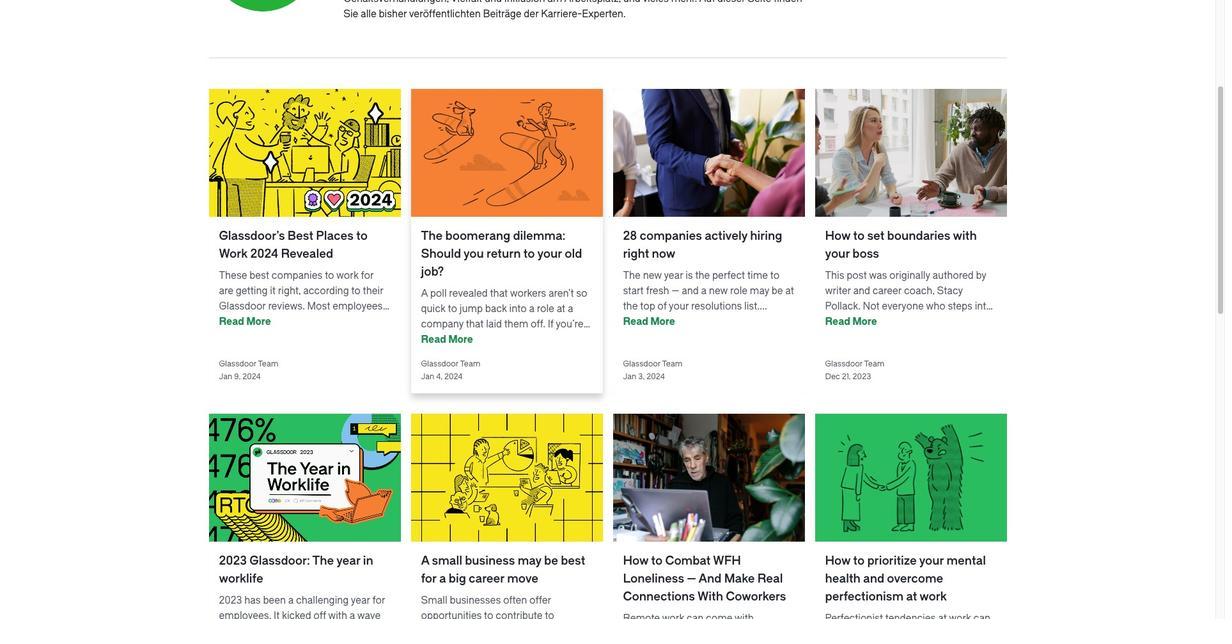 Task type: describe. For each thing, give the bounding box(es) containing it.
career inside a small business may be best for a big career move
[[469, 572, 505, 586]]

small
[[421, 595, 448, 606]]

employees.
[[219, 610, 271, 619]]

glassdoor inside these best companies to work for are getting it right, according to their glassdoor reviews. most employees boast about flexible work arrangements, among other...
[[219, 301, 266, 312]]

your inside the boomerang dilemma: should you return to your old job?
[[538, 247, 562, 261]]

pollack.
[[826, 301, 861, 312]]

glassdoor's best places to work 2024 revealed
[[219, 229, 368, 261]]

return
[[487, 247, 521, 261]]

them
[[505, 319, 529, 330]]

read more for the boomerang dilemma: should you return to your old job?
[[421, 334, 473, 345]]

boast
[[219, 316, 245, 328]]

glassdoor for the boomerang dilemma: should you return to your old job?
[[421, 360, 459, 368]]

originally
[[890, 270, 931, 281]]

how to set boundaries with your boss
[[826, 229, 977, 261]]

time
[[748, 270, 768, 281]]

2024 for the boomerang dilemma: should you return to your old job?
[[445, 372, 463, 381]]

to inside the boomerang dilemma: should you return to your old job?
[[524, 247, 535, 261]]

back
[[485, 303, 507, 315]]

jan for 28 companies actively hiring right now
[[623, 372, 637, 381]]

2023 inside "glassdoor team dec 21, 2023"
[[853, 372, 872, 381]]

boomeranging,...
[[477, 334, 554, 345]]

companies inside these best companies to work for are getting it right, according to their glassdoor reviews. most employees boast about flexible work arrangements, among other...
[[272, 270, 323, 281]]

right
[[623, 247, 650, 261]]

how to combat wfh loneliness — and make real connections with coworkers
[[623, 554, 787, 604]]

read more for how to set boundaries with your boss
[[826, 316, 878, 328]]

to inside a poll revealed that workers aren't so quick to jump back into a role at a company that laid them off. if you're considering boomeranging,...
[[448, 303, 457, 315]]

glassdoor for 28 companies actively hiring right now
[[623, 360, 661, 368]]

list....
[[745, 301, 768, 312]]

so
[[577, 288, 588, 299]]

considering
[[421, 334, 475, 345]]

more inside the new year is the perfect time to start fresh — and a new role may be at the top of your resolutions list.... read more
[[651, 316, 675, 328]]

managerial
[[833, 316, 885, 328]]

the new year is the perfect time to start fresh — and a new role may be at the top of your resolutions list.... read more
[[623, 270, 794, 328]]

move
[[507, 572, 539, 586]]

arrangements,
[[219, 331, 285, 343]]

to up according
[[325, 270, 334, 281]]

places
[[316, 229, 354, 243]]

best inside a small business may be best for a big career move
[[561, 554, 586, 568]]

career inside this post was originally authored by writer and career coach, stacy pollack. not everyone who steps into a managerial role possesses the skills and...
[[873, 285, 902, 297]]

everyone
[[882, 301, 924, 312]]

small businesses often offer opportunities to contribute t
[[421, 595, 592, 619]]

business
[[465, 554, 515, 568]]

workers
[[510, 288, 546, 299]]

with
[[698, 590, 724, 604]]

stacy
[[938, 285, 963, 297]]

to inside how to set boundaries with your boss
[[854, 229, 865, 243]]

resolutions
[[692, 301, 742, 312]]

set
[[868, 229, 885, 243]]

how to prioritize your mental health and overcome perfectionism at work
[[826, 554, 986, 604]]

0 vertical spatial work
[[337, 270, 359, 281]]

work inside the how to prioritize your mental health and overcome perfectionism at work
[[920, 590, 947, 604]]

jan for glassdoor's best places to work 2024 revealed
[[219, 372, 232, 381]]

a small business may be best for a big career move
[[421, 554, 586, 586]]

mental
[[947, 554, 986, 568]]

these best companies to work for are getting it right, according to their glassdoor reviews. most employees boast about flexible work arrangements, among other...
[[219, 270, 384, 343]]

role inside the new year is the perfect time to start fresh — and a new role may be at the top of your resolutions list.... read more
[[731, 285, 748, 297]]

1 horizontal spatial new
[[709, 285, 728, 297]]

old
[[565, 247, 582, 261]]

the for the boomerang dilemma: should you return to your old job?
[[421, 229, 443, 243]]

this post was originally authored by writer and career coach, stacy pollack. not everyone who steps into a managerial role possesses the skills and...
[[826, 270, 997, 343]]

to inside the new year is the perfect time to start fresh — and a new role may be at the top of your resolutions list.... read more
[[771, 270, 780, 281]]

boss
[[853, 247, 880, 261]]

glassdoor's
[[219, 229, 285, 243]]

4,
[[437, 372, 443, 381]]

off. if
[[531, 319, 554, 330]]

with inside 2023 has been a challenging year for employees. it kicked off with a wav
[[328, 610, 347, 619]]

2023 has been a challenging year for employees. it kicked off with a wav
[[219, 595, 390, 619]]

in
[[363, 554, 373, 568]]

to up employees
[[351, 285, 361, 297]]

and
[[699, 572, 722, 586]]

2023 for 2023 glassdoor: the year in worklife
[[219, 554, 247, 568]]

0 horizontal spatial the
[[623, 301, 638, 312]]

should
[[421, 247, 461, 261]]

read inside the new year is the perfect time to start fresh — and a new role may be at the top of your resolutions list.... read more
[[623, 316, 649, 328]]

perfect
[[713, 270, 745, 281]]

opportunities
[[421, 610, 482, 619]]

are
[[219, 285, 234, 297]]

glassdoor for glassdoor's best places to work 2024 revealed
[[219, 360, 257, 368]]

year inside the new year is the perfect time to start fresh — and a new role may be at the top of your resolutions list.... read more
[[664, 270, 684, 281]]

to inside small businesses often offer opportunities to contribute t
[[484, 610, 494, 619]]

glassdoor team jan 4, 2024
[[421, 360, 481, 381]]

team for return
[[460, 360, 481, 368]]

— inside the new year is the perfect time to start fresh — and a new role may be at the top of your resolutions list.... read more
[[672, 285, 680, 297]]

team for now
[[662, 360, 683, 368]]

perfectionism
[[826, 590, 904, 604]]

team for your
[[865, 360, 885, 368]]

skills
[[975, 316, 997, 328]]

health
[[826, 572, 861, 586]]

2023 for 2023 has been a challenging year for employees. it kicked off with a wav
[[219, 595, 242, 606]]

— inside how to combat wfh loneliness — and make real connections with coworkers
[[687, 572, 697, 586]]

read for glassdoor's best places to work 2024 revealed
[[219, 316, 244, 328]]

2024 for glassdoor's best places to work 2024 revealed
[[243, 372, 261, 381]]

to inside how to combat wfh loneliness — and make real connections with coworkers
[[652, 554, 663, 568]]

more for how to set boundaries with your boss
[[853, 316, 878, 328]]

into inside a poll revealed that workers aren't so quick to jump back into a role at a company that laid them off. if you're considering boomeranging,...
[[510, 303, 527, 315]]

job?
[[421, 265, 444, 279]]

right,
[[278, 285, 301, 297]]

your inside the new year is the perfect time to start fresh — and a new role may be at the top of your resolutions list.... read more
[[669, 301, 689, 312]]

to inside the how to prioritize your mental health and overcome perfectionism at work
[[854, 554, 865, 568]]

kicked
[[282, 610, 311, 619]]

may inside the new year is the perfect time to start fresh — and a new role may be at the top of your resolutions list.... read more
[[750, 285, 770, 297]]

steps
[[948, 301, 973, 312]]

how for how to prioritize your mental health and overcome perfectionism at work
[[826, 554, 851, 568]]

the inside "2023 glassdoor: the year in worklife"
[[313, 554, 334, 568]]

how to combat wfh loneliness — and make real connections with coworkers link
[[613, 414, 805, 619]]

boundaries
[[888, 229, 951, 243]]

a for a small business may be best for a big career move
[[421, 554, 429, 568]]

how for how to combat wfh loneliness — and make real connections with coworkers
[[623, 554, 649, 568]]

best inside these best companies to work for are getting it right, according to their glassdoor reviews. most employees boast about flexible work arrangements, among other...
[[250, 270, 269, 281]]

be inside the new year is the perfect time to start fresh — and a new role may be at the top of your resolutions list.... read more
[[772, 285, 783, 297]]

according
[[303, 285, 349, 297]]

by
[[977, 270, 987, 281]]

role inside a poll revealed that workers aren't so quick to jump back into a role at a company that laid them off. if you're considering boomeranging,...
[[537, 303, 555, 315]]

possesses
[[907, 316, 955, 328]]

your inside how to set boundaries with your boss
[[826, 247, 850, 261]]

prioritize
[[868, 554, 917, 568]]

glassdoor team jan 3, 2024
[[623, 360, 683, 381]]

among
[[288, 331, 320, 343]]

dilemma:
[[513, 229, 566, 243]]

start
[[623, 285, 644, 297]]

businesses
[[450, 595, 501, 606]]

and...
[[826, 331, 850, 343]]

hiring
[[751, 229, 783, 243]]

big
[[449, 572, 466, 586]]

off
[[314, 610, 326, 619]]

combat
[[666, 554, 711, 568]]

1 vertical spatial work
[[310, 316, 333, 328]]

it
[[270, 285, 276, 297]]

3,
[[639, 372, 645, 381]]

post
[[847, 270, 867, 281]]

2024 for 28 companies actively hiring right now
[[647, 372, 665, 381]]

been
[[263, 595, 286, 606]]



Task type: vqa. For each thing, say whether or not it's contained in the screenshot.
size related to AT&T
no



Task type: locate. For each thing, give the bounding box(es) containing it.
to up loneliness
[[652, 554, 663, 568]]

work down overcome
[[920, 590, 947, 604]]

0 vertical spatial at
[[786, 285, 794, 297]]

at down the aren't
[[557, 303, 566, 315]]

0 horizontal spatial role
[[537, 303, 555, 315]]

1 vertical spatial 2023
[[219, 554, 247, 568]]

how left 'set'
[[826, 229, 851, 243]]

read for how to set boundaries with your boss
[[826, 316, 851, 328]]

2 horizontal spatial the
[[957, 316, 972, 328]]

may up move
[[518, 554, 542, 568]]

connections
[[623, 590, 695, 604]]

more down not
[[853, 316, 878, 328]]

2023 inside "2023 glassdoor: the year in worklife"
[[219, 554, 247, 568]]

the right "is"
[[696, 270, 710, 281]]

is
[[686, 270, 693, 281]]

team inside glassdoor team jan 3, 2024
[[662, 360, 683, 368]]

more down company
[[449, 334, 473, 345]]

0 vertical spatial that
[[490, 288, 508, 299]]

year
[[664, 270, 684, 281], [337, 554, 361, 568], [351, 595, 370, 606]]

read down "top"
[[623, 316, 649, 328]]

2024 right 4,
[[445, 372, 463, 381]]

other...
[[323, 331, 354, 343]]

year left "in" at the bottom
[[337, 554, 361, 568]]

glassdoor down getting on the left
[[219, 301, 266, 312]]

how inside how to combat wfh loneliness — and make real connections with coworkers
[[623, 554, 649, 568]]

coworkers
[[726, 590, 787, 604]]

your inside the how to prioritize your mental health and overcome perfectionism at work
[[920, 554, 944, 568]]

1 horizontal spatial at
[[786, 285, 794, 297]]

loneliness
[[623, 572, 685, 586]]

read for the boomerang dilemma: should you return to your old job?
[[421, 334, 446, 345]]

0 vertical spatial new
[[643, 270, 662, 281]]

wfh
[[714, 554, 741, 568]]

2 team from the left
[[460, 360, 481, 368]]

companies
[[640, 229, 702, 243], [272, 270, 323, 281]]

team inside glassdoor team jan 4, 2024
[[460, 360, 481, 368]]

how inside the how to prioritize your mental health and overcome perfectionism at work
[[826, 554, 851, 568]]

1 horizontal spatial with
[[953, 229, 977, 243]]

0 vertical spatial year
[[664, 270, 684, 281]]

getting
[[236, 285, 268, 297]]

the inside this post was originally authored by writer and career coach, stacy pollack. not everyone who steps into a managerial role possesses the skills and...
[[957, 316, 972, 328]]

into up them
[[510, 303, 527, 315]]

2 a from the top
[[421, 554, 429, 568]]

your right of
[[669, 301, 689, 312]]

2 horizontal spatial role
[[887, 316, 904, 328]]

and
[[682, 285, 699, 297], [854, 285, 871, 297], [864, 572, 885, 586]]

2024 inside glassdoor's best places to work 2024 revealed
[[250, 247, 278, 261]]

to inside glassdoor's best places to work 2024 revealed
[[356, 229, 368, 243]]

at down overcome
[[907, 590, 918, 604]]

the up challenging
[[313, 554, 334, 568]]

how
[[826, 229, 851, 243], [623, 554, 649, 568], [826, 554, 851, 568]]

it
[[274, 610, 280, 619]]

0 vertical spatial the
[[421, 229, 443, 243]]

the boomerang dilemma: should you return to your old job?
[[421, 229, 582, 279]]

a left poll
[[421, 288, 428, 299]]

dec
[[826, 372, 841, 381]]

1 vertical spatial —
[[687, 572, 697, 586]]

authored
[[933, 270, 974, 281]]

1 vertical spatial new
[[709, 285, 728, 297]]

glassdoor inside glassdoor team jan 9, 2024
[[219, 360, 257, 368]]

1 vertical spatial a
[[421, 554, 429, 568]]

that up back
[[490, 288, 508, 299]]

year right challenging
[[351, 595, 370, 606]]

team down managerial in the bottom of the page
[[865, 360, 885, 368]]

new up resolutions
[[709, 285, 728, 297]]

may down time
[[750, 285, 770, 297]]

read more
[[219, 316, 271, 328], [826, 316, 878, 328], [421, 334, 473, 345]]

new up fresh
[[643, 270, 662, 281]]

how inside how to set boundaries with your boss
[[826, 229, 851, 243]]

1 jan from the left
[[219, 372, 232, 381]]

1 horizontal spatial be
[[772, 285, 783, 297]]

0 horizontal spatial at
[[557, 303, 566, 315]]

jump
[[460, 303, 483, 315]]

at inside a poll revealed that workers aren't so quick to jump back into a role at a company that laid them off. if you're considering boomeranging,...
[[557, 303, 566, 315]]

1 horizontal spatial jan
[[421, 372, 435, 381]]

a
[[702, 285, 707, 297], [529, 303, 535, 315], [568, 303, 574, 315], [826, 316, 831, 328], [439, 572, 446, 586], [288, 595, 294, 606], [350, 610, 355, 619]]

offer
[[530, 595, 551, 606]]

to right the 'places'
[[356, 229, 368, 243]]

team inside "glassdoor team dec 21, 2023"
[[865, 360, 885, 368]]

0 horizontal spatial work
[[310, 316, 333, 328]]

the up should on the top
[[421, 229, 443, 243]]

1 vertical spatial that
[[466, 319, 484, 330]]

2024 down glassdoor's
[[250, 247, 278, 261]]

0 horizontal spatial may
[[518, 554, 542, 568]]

0 vertical spatial with
[[953, 229, 977, 243]]

you're
[[556, 319, 584, 330]]

companies up now
[[640, 229, 702, 243]]

how for how to set boundaries with your boss
[[826, 229, 851, 243]]

at inside the new year is the perfect time to start fresh — and a new role may be at the top of your resolutions list.... read more
[[786, 285, 794, 297]]

a inside the new year is the perfect time to start fresh — and a new role may be at the top of your resolutions list.... read more
[[702, 285, 707, 297]]

read more up arrangements, in the bottom of the page
[[219, 316, 271, 328]]

at left writer
[[786, 285, 794, 297]]

0 vertical spatial may
[[750, 285, 770, 297]]

2023 up worklife
[[219, 554, 247, 568]]

2 horizontal spatial work
[[920, 590, 947, 604]]

best
[[288, 229, 314, 243]]

3 jan from the left
[[623, 372, 637, 381]]

1 vertical spatial for
[[421, 572, 437, 586]]

for for 2023 has been a challenging year for employees. it kicked off with a wav
[[373, 595, 385, 606]]

for inside a small business may be best for a big career move
[[421, 572, 437, 586]]

how up health on the right bottom of page
[[826, 554, 851, 568]]

new
[[643, 270, 662, 281], [709, 285, 728, 297]]

4 team from the left
[[865, 360, 885, 368]]

jan inside glassdoor team jan 3, 2024
[[623, 372, 637, 381]]

for down "in" at the bottom
[[373, 595, 385, 606]]

career down the business
[[469, 572, 505, 586]]

more for the boomerang dilemma: should you return to your old job?
[[449, 334, 473, 345]]

work
[[337, 270, 359, 281], [310, 316, 333, 328], [920, 590, 947, 604]]

1 horizontal spatial the
[[421, 229, 443, 243]]

with right off
[[328, 610, 347, 619]]

glassdoor up 9,
[[219, 360, 257, 368]]

2 vertical spatial the
[[957, 316, 972, 328]]

1 horizontal spatial companies
[[640, 229, 702, 243]]

glassdoor up 21,
[[826, 360, 863, 368]]

0 vertical spatial career
[[873, 285, 902, 297]]

jan inside glassdoor team jan 9, 2024
[[219, 372, 232, 381]]

make
[[725, 572, 755, 586]]

a down 'workers'
[[529, 303, 535, 315]]

0 vertical spatial role
[[731, 285, 748, 297]]

read down company
[[421, 334, 446, 345]]

be up offer
[[544, 554, 558, 568]]

real
[[758, 572, 783, 586]]

21,
[[842, 372, 851, 381]]

revealed
[[449, 288, 488, 299]]

1 vertical spatial at
[[557, 303, 566, 315]]

read more for glassdoor's best places to work 2024 revealed
[[219, 316, 271, 328]]

2024 inside glassdoor team jan 4, 2024
[[445, 372, 463, 381]]

with inside how to set boundaries with your boss
[[953, 229, 977, 243]]

read up arrangements, in the bottom of the page
[[219, 316, 244, 328]]

a inside a small business may be best for a big career move
[[439, 572, 446, 586]]

at inside the how to prioritize your mental health and overcome perfectionism at work
[[907, 590, 918, 604]]

2 jan from the left
[[421, 372, 435, 381]]

a inside this post was originally authored by writer and career coach, stacy pollack. not everyone who steps into a managerial role possesses the skills and...
[[826, 316, 831, 328]]

jan inside glassdoor team jan 4, 2024
[[421, 372, 435, 381]]

a left "small"
[[421, 554, 429, 568]]

with up 'authored'
[[953, 229, 977, 243]]

a for a poll revealed that workers aren't so quick to jump back into a role at a company that laid them off. if you're considering boomeranging,...
[[421, 288, 428, 299]]

0 vertical spatial be
[[772, 285, 783, 297]]

jan left 4,
[[421, 372, 435, 381]]

1 vertical spatial the
[[623, 270, 641, 281]]

read more down the pollack.
[[826, 316, 878, 328]]

to left 'set'
[[854, 229, 865, 243]]

1 vertical spatial companies
[[272, 270, 323, 281]]

0 horizontal spatial new
[[643, 270, 662, 281]]

2024 right 9,
[[243, 372, 261, 381]]

team for 2024
[[258, 360, 279, 368]]

1 horizontal spatial the
[[696, 270, 710, 281]]

more up arrangements, in the bottom of the page
[[246, 316, 271, 328]]

career down 'was'
[[873, 285, 902, 297]]

0 horizontal spatial that
[[466, 319, 484, 330]]

to right time
[[771, 270, 780, 281]]

0 horizontal spatial be
[[544, 554, 558, 568]]

the inside the new year is the perfect time to start fresh — and a new role may be at the top of your resolutions list.... read more
[[623, 270, 641, 281]]

2 horizontal spatial read more
[[826, 316, 878, 328]]

work up according
[[337, 270, 359, 281]]

more down of
[[651, 316, 675, 328]]

and up the "perfectionism"
[[864, 572, 885, 586]]

0 horizontal spatial the
[[313, 554, 334, 568]]

a up the you're
[[568, 303, 574, 315]]

companies inside 28 companies actively hiring right now
[[640, 229, 702, 243]]

writer
[[826, 285, 851, 297]]

0 horizontal spatial —
[[672, 285, 680, 297]]

and inside the how to prioritize your mental health and overcome perfectionism at work
[[864, 572, 885, 586]]

companies up right,
[[272, 270, 323, 281]]

about
[[247, 316, 273, 328]]

2023 inside 2023 has been a challenging year for employees. it kicked off with a wav
[[219, 595, 242, 606]]

role inside this post was originally authored by writer and career coach, stacy pollack. not everyone who steps into a managerial role possesses the skills and...
[[887, 316, 904, 328]]

0 horizontal spatial jan
[[219, 372, 232, 381]]

— right fresh
[[672, 285, 680, 297]]

reviews.
[[268, 301, 305, 312]]

poll
[[430, 288, 447, 299]]

their
[[363, 285, 384, 297]]

team down of
[[662, 360, 683, 368]]

for for a small business may be best for a big career move
[[421, 572, 437, 586]]

a left the big
[[439, 572, 446, 586]]

2 vertical spatial at
[[907, 590, 918, 604]]

0 vertical spatial the
[[696, 270, 710, 281]]

1 horizontal spatial career
[[873, 285, 902, 297]]

2 horizontal spatial the
[[623, 270, 641, 281]]

2 vertical spatial work
[[920, 590, 947, 604]]

aren't
[[549, 288, 574, 299]]

0 vertical spatial 2023
[[853, 372, 872, 381]]

boomerang
[[446, 229, 511, 243]]

your up overcome
[[920, 554, 944, 568]]

has
[[244, 595, 261, 606]]

a up resolutions
[[702, 285, 707, 297]]

for up small
[[421, 572, 437, 586]]

0 horizontal spatial career
[[469, 572, 505, 586]]

for up their on the top
[[361, 270, 374, 281]]

your
[[538, 247, 562, 261], [826, 247, 850, 261], [669, 301, 689, 312], [920, 554, 944, 568]]

2 vertical spatial for
[[373, 595, 385, 606]]

that down 'jump'
[[466, 319, 484, 330]]

1 team from the left
[[258, 360, 279, 368]]

for
[[361, 270, 374, 281], [421, 572, 437, 586], [373, 595, 385, 606]]

the
[[421, 229, 443, 243], [623, 270, 641, 281], [313, 554, 334, 568]]

jan left 9,
[[219, 372, 232, 381]]

work
[[219, 247, 248, 261]]

jan left 3,
[[623, 372, 637, 381]]

1 vertical spatial with
[[328, 610, 347, 619]]

role down perfect
[[731, 285, 748, 297]]

a up and...
[[826, 316, 831, 328]]

1 horizontal spatial work
[[337, 270, 359, 281]]

the down the start
[[623, 301, 638, 312]]

you
[[464, 247, 484, 261]]

1 vertical spatial the
[[623, 301, 638, 312]]

be down hiring
[[772, 285, 783, 297]]

glassdoor up 4,
[[421, 360, 459, 368]]

your down dilemma: at the left of the page
[[538, 247, 562, 261]]

0 horizontal spatial with
[[328, 610, 347, 619]]

glassdoor inside glassdoor team jan 3, 2024
[[623, 360, 661, 368]]

0 horizontal spatial best
[[250, 270, 269, 281]]

a right off
[[350, 610, 355, 619]]

to down the businesses
[[484, 610, 494, 619]]

overcome
[[888, 572, 944, 586]]

be inside a small business may be best for a big career move
[[544, 554, 558, 568]]

a inside a poll revealed that workers aren't so quick to jump back into a role at a company that laid them off. if you're considering boomeranging,...
[[421, 288, 428, 299]]

2024 inside glassdoor team jan 9, 2024
[[243, 372, 261, 381]]

2023 right 21,
[[853, 372, 872, 381]]

at
[[786, 285, 794, 297], [557, 303, 566, 315], [907, 590, 918, 604]]

year inside 2023 has been a challenging year for employees. it kicked off with a wav
[[351, 595, 370, 606]]

1 vertical spatial may
[[518, 554, 542, 568]]

not
[[863, 301, 880, 312]]

and inside this post was originally authored by writer and career coach, stacy pollack. not everyone who steps into a managerial role possesses the skills and...
[[854, 285, 871, 297]]

actively
[[705, 229, 748, 243]]

28
[[623, 229, 637, 243]]

for inside these best companies to work for are getting it right, according to their glassdoor reviews. most employees boast about flexible work arrangements, among other...
[[361, 270, 374, 281]]

more for glassdoor's best places to work 2024 revealed
[[246, 316, 271, 328]]

glassdoor
[[219, 301, 266, 312], [219, 360, 257, 368], [421, 360, 459, 368], [623, 360, 661, 368], [826, 360, 863, 368]]

year inside "2023 glassdoor: the year in worklife"
[[337, 554, 361, 568]]

0 vertical spatial companies
[[640, 229, 702, 243]]

1 vertical spatial year
[[337, 554, 361, 568]]

may
[[750, 285, 770, 297], [518, 554, 542, 568]]

glassdoor up 3,
[[623, 360, 661, 368]]

now
[[652, 247, 676, 261]]

for inside 2023 has been a challenging year for employees. it kicked off with a wav
[[373, 595, 385, 606]]

2023 up employees.
[[219, 595, 242, 606]]

—
[[672, 285, 680, 297], [687, 572, 697, 586]]

jan
[[219, 372, 232, 381], [421, 372, 435, 381], [623, 372, 637, 381]]

0 vertical spatial —
[[672, 285, 680, 297]]

2024 right 3,
[[647, 372, 665, 381]]

glassdoor for how to set boundaries with your boss
[[826, 360, 863, 368]]

1 horizontal spatial read more
[[421, 334, 473, 345]]

2 vertical spatial year
[[351, 595, 370, 606]]

to up company
[[448, 303, 457, 315]]

may inside a small business may be best for a big career move
[[518, 554, 542, 568]]

2 vertical spatial 2023
[[219, 595, 242, 606]]

2 horizontal spatial at
[[907, 590, 918, 604]]

role up off. if
[[537, 303, 555, 315]]

work down "most"
[[310, 316, 333, 328]]

3 team from the left
[[662, 360, 683, 368]]

read
[[219, 316, 244, 328], [623, 316, 649, 328], [826, 316, 851, 328], [421, 334, 446, 345]]

role down everyone
[[887, 316, 904, 328]]

1 horizontal spatial that
[[490, 288, 508, 299]]

laid
[[486, 319, 502, 330]]

your up this
[[826, 247, 850, 261]]

2 vertical spatial role
[[887, 316, 904, 328]]

a up kicked
[[288, 595, 294, 606]]

0 vertical spatial best
[[250, 270, 269, 281]]

that
[[490, 288, 508, 299], [466, 319, 484, 330]]

a poll revealed that workers aren't so quick to jump back into a role at a company that laid them off. if you're considering boomeranging,...
[[421, 288, 588, 345]]

most
[[307, 301, 330, 312]]

1 a from the top
[[421, 288, 428, 299]]

team down arrangements, in the bottom of the page
[[258, 360, 279, 368]]

into inside this post was originally authored by writer and career coach, stacy pollack. not everyone who steps into a managerial role possesses the skills and...
[[975, 301, 993, 312]]

2023 glassdoor: the year in worklife
[[219, 554, 373, 586]]

to down dilemma: at the left of the page
[[524, 247, 535, 261]]

team down considering
[[460, 360, 481, 368]]

1 horizontal spatial role
[[731, 285, 748, 297]]

0 horizontal spatial companies
[[272, 270, 323, 281]]

1 vertical spatial role
[[537, 303, 555, 315]]

the down steps
[[957, 316, 972, 328]]

to up health on the right bottom of page
[[854, 554, 865, 568]]

fresh
[[646, 285, 670, 297]]

year left "is"
[[664, 270, 684, 281]]

glassdoor inside glassdoor team jan 4, 2024
[[421, 360, 459, 368]]

1 vertical spatial career
[[469, 572, 505, 586]]

0 horizontal spatial read more
[[219, 316, 271, 328]]

0 vertical spatial for
[[361, 270, 374, 281]]

the for the new year is the perfect time to start fresh — and a new role may be at the top of your resolutions list.... read more
[[623, 270, 641, 281]]

1 vertical spatial be
[[544, 554, 558, 568]]

read up and...
[[826, 316, 851, 328]]

glassdoor team jan 9, 2024
[[219, 360, 279, 381]]

glassdoor inside "glassdoor team dec 21, 2023"
[[826, 360, 863, 368]]

how up loneliness
[[623, 554, 649, 568]]

and down post
[[854, 285, 871, 297]]

jan for the boomerang dilemma: should you return to your old job?
[[421, 372, 435, 381]]

and down "is"
[[682, 285, 699, 297]]

challenging
[[296, 595, 349, 606]]

the up the start
[[623, 270, 641, 281]]

employees
[[333, 301, 383, 312]]

into up 'skills'
[[975, 301, 993, 312]]

1 vertical spatial best
[[561, 554, 586, 568]]

was
[[870, 270, 888, 281]]

team inside glassdoor team jan 9, 2024
[[258, 360, 279, 368]]

2 horizontal spatial jan
[[623, 372, 637, 381]]

glassdoor:
[[250, 554, 310, 568]]

read more down company
[[421, 334, 473, 345]]

company
[[421, 319, 464, 330]]

who
[[926, 301, 946, 312]]

quick
[[421, 303, 446, 315]]

the inside the boomerang dilemma: should you return to your old job?
[[421, 229, 443, 243]]

0 vertical spatial a
[[421, 288, 428, 299]]

1 horizontal spatial into
[[975, 301, 993, 312]]

28 companies actively hiring right now
[[623, 229, 783, 261]]

0 horizontal spatial into
[[510, 303, 527, 315]]

2024 inside glassdoor team jan 3, 2024
[[647, 372, 665, 381]]

1 horizontal spatial best
[[561, 554, 586, 568]]

often
[[503, 595, 527, 606]]

2 vertical spatial the
[[313, 554, 334, 568]]

1 horizontal spatial may
[[750, 285, 770, 297]]

and inside the new year is the perfect time to start fresh — and a new role may be at the top of your resolutions list.... read more
[[682, 285, 699, 297]]

a inside a small business may be best for a big career move
[[421, 554, 429, 568]]

— down combat
[[687, 572, 697, 586]]

small
[[432, 554, 462, 568]]

how to prioritize your mental health and overcome perfectionism at work link
[[815, 414, 1007, 619]]

1 horizontal spatial —
[[687, 572, 697, 586]]



